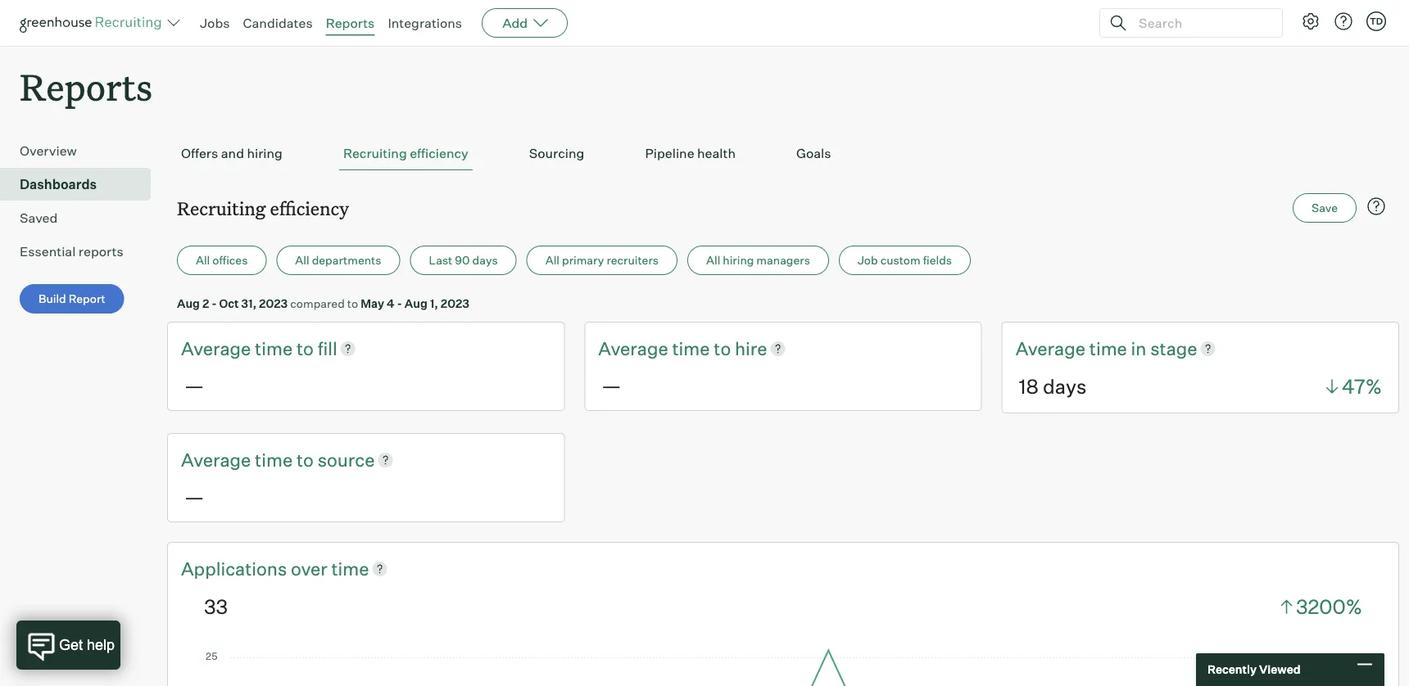 Task type: vqa. For each thing, say whether or not it's contained in the screenshot.
Save button
yes



Task type: locate. For each thing, give the bounding box(es) containing it.
-
[[212, 296, 217, 311], [397, 296, 402, 311]]

to link
[[297, 336, 318, 361], [714, 336, 735, 361], [297, 447, 318, 473]]

all inside all offices button
[[196, 253, 210, 268]]

1 horizontal spatial aug
[[405, 296, 427, 311]]

time link left source link
[[255, 447, 297, 473]]

to for hire
[[714, 337, 731, 360]]

average
[[181, 337, 251, 360], [598, 337, 668, 360], [1016, 337, 1085, 360], [181, 449, 251, 471]]

all primary recruiters button
[[527, 246, 678, 275]]

- right '2'
[[212, 296, 217, 311]]

save
[[1312, 201, 1338, 215]]

faq image
[[1366, 197, 1386, 216]]

1 vertical spatial efficiency
[[270, 196, 349, 220]]

to for source
[[297, 449, 314, 471]]

oct
[[219, 296, 239, 311]]

recruiting inside button
[[343, 145, 407, 162]]

1 horizontal spatial recruiting
[[343, 145, 407, 162]]

1 vertical spatial reports
[[20, 62, 152, 111]]

all departments
[[295, 253, 381, 268]]

td
[[1370, 16, 1383, 27]]

average time to for fill
[[181, 337, 318, 360]]

hiring left managers
[[723, 253, 754, 268]]

all left departments
[[295, 253, 309, 268]]

recruiting efficiency button
[[339, 137, 473, 171]]

candidates
[[243, 15, 313, 31]]

2023 right 1,
[[441, 296, 469, 311]]

18 days
[[1019, 374, 1087, 399]]

reports link
[[326, 15, 375, 31]]

all hiring managers button
[[687, 246, 829, 275]]

2
[[202, 296, 209, 311]]

3 all from the left
[[545, 253, 560, 268]]

hiring inside tab list
[[247, 145, 283, 162]]

add button
[[482, 8, 568, 38]]

efficiency
[[410, 145, 468, 162], [270, 196, 349, 220]]

overview link
[[20, 141, 144, 161]]

aug
[[177, 296, 200, 311], [405, 296, 427, 311]]

Search text field
[[1135, 11, 1267, 35]]

all left the offices
[[196, 253, 210, 268]]

recruiting efficiency
[[343, 145, 468, 162], [177, 196, 349, 220]]

2 all from the left
[[295, 253, 309, 268]]

aug left '2'
[[177, 296, 200, 311]]

days right 18
[[1043, 374, 1087, 399]]

0 horizontal spatial -
[[212, 296, 217, 311]]

configure image
[[1301, 11, 1321, 31]]

1 horizontal spatial hiring
[[723, 253, 754, 268]]

recruiting
[[343, 145, 407, 162], [177, 196, 266, 220]]

efficiency inside button
[[410, 145, 468, 162]]

viewed
[[1259, 663, 1301, 677]]

average time to
[[181, 337, 318, 360], [598, 337, 735, 360], [181, 449, 318, 471]]

1 horizontal spatial days
[[1043, 374, 1087, 399]]

to left source
[[297, 449, 314, 471]]

0 horizontal spatial hiring
[[247, 145, 283, 162]]

recruiting efficiency inside button
[[343, 145, 468, 162]]

departments
[[312, 253, 381, 268]]

fields
[[923, 253, 952, 268]]

0 horizontal spatial aug
[[177, 296, 200, 311]]

1 horizontal spatial reports
[[326, 15, 375, 31]]

days
[[472, 253, 498, 268], [1043, 374, 1087, 399]]

jobs
[[200, 15, 230, 31]]

hire
[[735, 337, 767, 360]]

1 all from the left
[[196, 253, 210, 268]]

and
[[221, 145, 244, 162]]

to
[[347, 296, 358, 311], [297, 337, 314, 360], [714, 337, 731, 360], [297, 449, 314, 471]]

1 horizontal spatial 2023
[[441, 296, 469, 311]]

jobs link
[[200, 15, 230, 31]]

2023
[[259, 296, 288, 311], [441, 296, 469, 311]]

days right 90
[[472, 253, 498, 268]]

sourcing
[[529, 145, 584, 162]]

1 vertical spatial recruiting efficiency
[[177, 196, 349, 220]]

last 90 days
[[429, 253, 498, 268]]

0 horizontal spatial 2023
[[259, 296, 288, 311]]

- right 4
[[397, 296, 402, 311]]

— for hire
[[602, 373, 621, 398]]

essential reports link
[[20, 242, 144, 261]]

2023 right 31,
[[259, 296, 288, 311]]

time link right over
[[331, 556, 369, 581]]

1 horizontal spatial efficiency
[[410, 145, 468, 162]]

hiring
[[247, 145, 283, 162], [723, 253, 754, 268]]

to left fill at left
[[297, 337, 314, 360]]

47%
[[1342, 374, 1382, 399]]

average link for hire
[[598, 336, 672, 361]]

average link
[[181, 336, 255, 361], [598, 336, 672, 361], [1016, 336, 1089, 361], [181, 447, 255, 473]]

0 horizontal spatial reports
[[20, 62, 152, 111]]

primary
[[562, 253, 604, 268]]

custom
[[880, 253, 921, 268]]

average link for source
[[181, 447, 255, 473]]

0 horizontal spatial recruiting
[[177, 196, 266, 220]]

average for stage
[[1016, 337, 1085, 360]]

report
[[69, 292, 105, 306]]

4 all from the left
[[706, 253, 720, 268]]

goals button
[[792, 137, 835, 171]]

average link for stage
[[1016, 336, 1089, 361]]

all left managers
[[706, 253, 720, 268]]

time left in
[[1089, 337, 1127, 360]]

to for fill
[[297, 337, 314, 360]]

reports
[[326, 15, 375, 31], [20, 62, 152, 111]]

all
[[196, 253, 210, 268], [295, 253, 309, 268], [545, 253, 560, 268], [706, 253, 720, 268]]

time link for stage
[[1089, 336, 1131, 361]]

in
[[1131, 337, 1147, 360]]

0 vertical spatial efficiency
[[410, 145, 468, 162]]

pipeline health button
[[641, 137, 740, 171]]

33
[[204, 594, 228, 619]]

all for all hiring managers
[[706, 253, 720, 268]]

average for source
[[181, 449, 251, 471]]

tab list containing offers and hiring
[[177, 137, 1389, 171]]

0 horizontal spatial days
[[472, 253, 498, 268]]

over link
[[291, 556, 331, 581]]

time link left the fill link
[[255, 336, 297, 361]]

time link for source
[[255, 447, 297, 473]]

0 vertical spatial days
[[472, 253, 498, 268]]

0 vertical spatial hiring
[[247, 145, 283, 162]]

health
[[697, 145, 736, 162]]

save button
[[1293, 194, 1357, 223]]

time link left hire link
[[672, 336, 714, 361]]

candidates link
[[243, 15, 313, 31]]

time left source
[[255, 449, 293, 471]]

0 vertical spatial recruiting
[[343, 145, 407, 162]]

hiring right and
[[247, 145, 283, 162]]

add
[[502, 15, 528, 31]]

tab list
[[177, 137, 1389, 171]]

time
[[255, 337, 293, 360], [672, 337, 710, 360], [1089, 337, 1127, 360], [255, 449, 293, 471], [331, 557, 369, 580]]

—
[[184, 373, 204, 398], [602, 373, 621, 398], [184, 484, 204, 509]]

4
[[387, 296, 395, 311]]

time left hire at the right of page
[[672, 337, 710, 360]]

time for fill
[[255, 337, 293, 360]]

to link for fill
[[297, 336, 318, 361]]

time right over
[[331, 557, 369, 580]]

reports down greenhouse recruiting image
[[20, 62, 152, 111]]

source
[[318, 449, 375, 471]]

to left hire at the right of page
[[714, 337, 731, 360]]

1 horizontal spatial -
[[397, 296, 402, 311]]

applications
[[181, 557, 287, 580]]

all left 'primary'
[[545, 253, 560, 268]]

aug left 1,
[[405, 296, 427, 311]]

offers
[[181, 145, 218, 162]]

1,
[[430, 296, 438, 311]]

offers and hiring
[[181, 145, 283, 162]]

reports right candidates link
[[326, 15, 375, 31]]

3200%
[[1296, 594, 1362, 619]]

0 vertical spatial recruiting efficiency
[[343, 145, 468, 162]]

average time to for source
[[181, 449, 318, 471]]

essential
[[20, 243, 76, 260]]

all inside 'all primary recruiters' 'button'
[[545, 253, 560, 268]]

recently viewed
[[1208, 663, 1301, 677]]

time down 31,
[[255, 337, 293, 360]]

to link for source
[[297, 447, 318, 473]]

all for all primary recruiters
[[545, 253, 560, 268]]

time link left stage link
[[1089, 336, 1131, 361]]

last
[[429, 253, 452, 268]]



Task type: describe. For each thing, give the bounding box(es) containing it.
time for hire
[[672, 337, 710, 360]]

job
[[858, 253, 878, 268]]

build
[[39, 292, 66, 306]]

2 2023 from the left
[[441, 296, 469, 311]]

greenhouse recruiting image
[[20, 13, 167, 33]]

build report
[[39, 292, 105, 306]]

td button
[[1363, 8, 1389, 34]]

sourcing button
[[525, 137, 589, 171]]

average time in
[[1016, 337, 1150, 360]]

2 - from the left
[[397, 296, 402, 311]]

31,
[[241, 296, 257, 311]]

fill
[[318, 337, 337, 360]]

all primary recruiters
[[545, 253, 659, 268]]

recruiters
[[607, 253, 659, 268]]

fill link
[[318, 336, 337, 361]]

time link for fill
[[255, 336, 297, 361]]

dashboards
[[20, 176, 97, 193]]

overview
[[20, 143, 77, 159]]

applications over
[[181, 557, 331, 580]]

may
[[361, 296, 384, 311]]

18
[[1019, 374, 1039, 399]]

goals
[[796, 145, 831, 162]]

90
[[455, 253, 470, 268]]

all hiring managers
[[706, 253, 810, 268]]

reports
[[78, 243, 123, 260]]

to link for hire
[[714, 336, 735, 361]]

average for fill
[[181, 337, 251, 360]]

pipeline
[[645, 145, 694, 162]]

compared
[[290, 296, 345, 311]]

job custom fields
[[858, 253, 952, 268]]

applications link
[[181, 556, 291, 581]]

offices
[[212, 253, 248, 268]]

1 2023 from the left
[[259, 296, 288, 311]]

all offices button
[[177, 246, 267, 275]]

time for stage
[[1089, 337, 1127, 360]]

hire link
[[735, 336, 767, 361]]

0 horizontal spatial efficiency
[[270, 196, 349, 220]]

all for all offices
[[196, 253, 210, 268]]

pipeline health
[[645, 145, 736, 162]]

1 vertical spatial hiring
[[723, 253, 754, 268]]

essential reports
[[20, 243, 123, 260]]

aug 2 - oct 31, 2023 compared to may 4 - aug 1, 2023
[[177, 296, 469, 311]]

to left may
[[347, 296, 358, 311]]

average for hire
[[598, 337, 668, 360]]

time for source
[[255, 449, 293, 471]]

integrations link
[[388, 15, 462, 31]]

build report button
[[20, 284, 124, 314]]

all offices
[[196, 253, 248, 268]]

over
[[291, 557, 327, 580]]

td button
[[1366, 11, 1386, 31]]

integrations
[[388, 15, 462, 31]]

in link
[[1131, 336, 1150, 361]]

offers and hiring button
[[177, 137, 287, 171]]

— for source
[[184, 484, 204, 509]]

last 90 days button
[[410, 246, 517, 275]]

days inside button
[[472, 253, 498, 268]]

all departments button
[[276, 246, 400, 275]]

1 - from the left
[[212, 296, 217, 311]]

0 vertical spatial reports
[[326, 15, 375, 31]]

1 aug from the left
[[177, 296, 200, 311]]

time link for hire
[[672, 336, 714, 361]]

— for fill
[[184, 373, 204, 398]]

1 vertical spatial recruiting
[[177, 196, 266, 220]]

xychart image
[[204, 646, 1362, 687]]

saved link
[[20, 208, 144, 228]]

average link for fill
[[181, 336, 255, 361]]

dashboards link
[[20, 175, 144, 194]]

managers
[[756, 253, 810, 268]]

2 aug from the left
[[405, 296, 427, 311]]

saved
[[20, 210, 58, 226]]

stage
[[1150, 337, 1197, 360]]

all for all departments
[[295, 253, 309, 268]]

job custom fields button
[[839, 246, 971, 275]]

stage link
[[1150, 336, 1197, 361]]

1 vertical spatial days
[[1043, 374, 1087, 399]]

recently
[[1208, 663, 1257, 677]]

source link
[[318, 447, 375, 473]]

average time to for hire
[[598, 337, 735, 360]]



